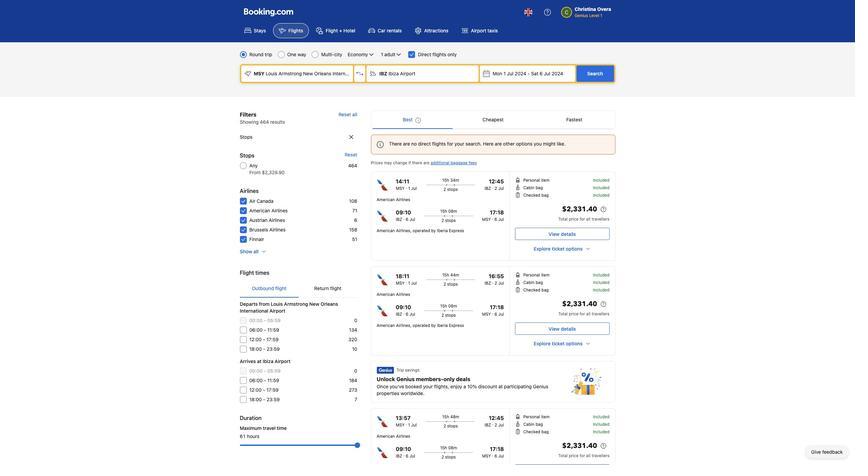 Task type: locate. For each thing, give the bounding box(es) containing it.
12:00 for departs
[[249, 337, 262, 343]]

464 left "results"
[[260, 119, 269, 125]]

reset inside button
[[339, 112, 351, 117]]

total price for all travellers
[[558, 217, 610, 222], [558, 312, 610, 317], [558, 454, 610, 459]]

total for 14:11
[[558, 217, 568, 222]]

1 personal item from the top
[[524, 178, 550, 183]]

0 vertical spatial your
[[455, 141, 464, 147]]

464 down reset button at the top
[[348, 163, 357, 169]]

2 total price for all travellers from the top
[[558, 312, 610, 317]]

2 flight from the left
[[330, 286, 342, 292]]

06:00 - 11:59 down arrives at ibiza airport
[[249, 378, 279, 384]]

3 cabin bag from the top
[[524, 422, 543, 427]]

08m down 15h 44m
[[448, 304, 457, 309]]

0 vertical spatial 12:00 - 17:59
[[249, 337, 279, 343]]

3 15h 08m from the top
[[440, 446, 457, 451]]

00:00 for arrives
[[249, 368, 263, 374]]

ibiza right arrives
[[263, 359, 273, 365]]

06:00 - 11:59 for from
[[249, 327, 279, 333]]

1 details from the top
[[561, 231, 576, 237]]

3 $2,331.40 region from the top
[[515, 441, 610, 453]]

1 vertical spatial 09:10 ibz . 6 jul
[[396, 305, 415, 317]]

american airlines for 14:11
[[377, 197, 410, 202]]

1 vertical spatial at
[[499, 384, 503, 390]]

1 06:00 from the top
[[249, 327, 263, 333]]

explore ticket options button for 16:55
[[515, 338, 610, 350]]

flight right "outbound"
[[275, 286, 287, 292]]

12:00 - 17:59 down arrives at ibiza airport
[[249, 388, 279, 393]]

11:59 down from
[[267, 327, 279, 333]]

23:59 up travel
[[267, 397, 280, 403]]

1 flight from the left
[[275, 286, 287, 292]]

additional
[[431, 160, 450, 166]]

orleans down multi-
[[314, 71, 331, 76]]

12:00 for arrives
[[249, 388, 262, 393]]

12:00 up arrives
[[249, 337, 262, 343]]

jul inside 18:11 msy . 1 jul
[[411, 281, 417, 286]]

2 view details from the top
[[549, 326, 576, 332]]

.
[[406, 185, 407, 190], [492, 185, 494, 190], [404, 216, 405, 221], [492, 216, 494, 221], [406, 280, 407, 285], [492, 280, 494, 285], [404, 311, 405, 316], [492, 311, 494, 316], [406, 422, 407, 427], [492, 422, 494, 427], [404, 453, 405, 458], [492, 453, 494, 458]]

05:59 for louis
[[267, 318, 281, 324]]

$2,331.40 region
[[515, 204, 610, 216], [515, 299, 610, 311], [515, 441, 610, 453]]

1 17:18 msy . 6 jul from the top
[[482, 210, 504, 222]]

1 vertical spatial tab list
[[240, 280, 357, 298]]

0 up 134
[[354, 318, 357, 324]]

2 vertical spatial price
[[569, 454, 579, 459]]

1 inside the christina overa genius level 1
[[601, 13, 602, 18]]

1 ticket from the top
[[552, 246, 565, 252]]

1 horizontal spatial 464
[[348, 163, 357, 169]]

1 vertical spatial checked bag
[[524, 288, 549, 293]]

multi-city
[[321, 52, 342, 57]]

jul inside 13:57 msy . 1 jul
[[411, 423, 417, 428]]

18:00 up arrives
[[249, 347, 262, 352]]

1 by from the top
[[431, 228, 436, 234]]

2 total from the top
[[558, 312, 568, 317]]

new down return
[[309, 301, 319, 307]]

american airlines for 18:11
[[377, 292, 410, 297]]

09:10 ibz . 6 jul for 18:11
[[396, 305, 415, 317]]

1 vertical spatial 12:45 ibz . 2 jul
[[485, 416, 504, 428]]

$2,331.40
[[562, 205, 597, 214], [562, 300, 597, 309], [562, 442, 597, 451]]

personal for 18:11
[[524, 273, 540, 278]]

15h 08m for 18:11
[[440, 304, 457, 309]]

2 17:59 from the top
[[266, 388, 279, 393]]

0 vertical spatial 18:00
[[249, 347, 262, 352]]

2 horizontal spatial are
[[495, 141, 502, 147]]

0 vertical spatial operated
[[413, 228, 430, 234]]

18:00 - 23:59 up duration
[[249, 397, 280, 403]]

flight left 'times'
[[240, 270, 254, 276]]

1 vertical spatial personal
[[524, 273, 540, 278]]

jul inside the 16:55 ibz . 2 jul
[[498, 281, 504, 286]]

explore for 12:45
[[534, 246, 551, 252]]

3 $2,331.40 from the top
[[562, 442, 597, 451]]

view for 12:45
[[549, 231, 560, 237]]

12:45
[[489, 179, 504, 185], [489, 416, 504, 422]]

1 00:00 from the top
[[249, 318, 263, 324]]

checked bag for 18:11
[[524, 288, 549, 293]]

you
[[534, 141, 542, 147]]

2 vertical spatial cabin
[[524, 422, 535, 427]]

15h 08m down 15h 44m
[[440, 304, 457, 309]]

adult
[[385, 52, 396, 57]]

0 vertical spatial explore ticket options button
[[515, 243, 610, 255]]

tab list
[[371, 111, 615, 129], [240, 280, 357, 298]]

1 vertical spatial orleans
[[321, 301, 338, 307]]

1 2024 from the left
[[515, 71, 526, 76]]

air canada
[[249, 198, 274, 204]]

tab list up here
[[371, 111, 615, 129]]

might
[[543, 141, 556, 147]]

express for 16:55
[[449, 323, 464, 328]]

3 item from the top
[[541, 415, 550, 420]]

18:00 - 23:59 up arrives at ibiza airport
[[249, 347, 280, 352]]

2 23:59 from the top
[[267, 397, 280, 403]]

0 vertical spatial 06:00 - 11:59
[[249, 327, 279, 333]]

2 00:00 from the top
[[249, 368, 263, 374]]

attractions link
[[409, 23, 454, 38]]

$2,331.40 for 14:11
[[562, 205, 597, 214]]

1 vertical spatial 09:10
[[396, 305, 411, 311]]

personal item for 14:11
[[524, 178, 550, 183]]

1 vertical spatial ibiza
[[263, 359, 273, 365]]

american airlines down 18:11 msy . 1 jul
[[377, 292, 410, 297]]

1 17:18 from the top
[[490, 210, 504, 216]]

view for 16:55
[[549, 326, 560, 332]]

17:18 msy . 6 jul
[[482, 210, 504, 222], [482, 305, 504, 317], [482, 447, 504, 459]]

1 vertical spatial price
[[569, 312, 579, 317]]

members-
[[416, 377, 444, 383]]

for for 13:57
[[580, 454, 585, 459]]

1 horizontal spatial ibiza
[[389, 71, 399, 76]]

2 price from the top
[[569, 312, 579, 317]]

included
[[593, 178, 610, 183], [593, 185, 610, 191], [593, 193, 610, 198], [593, 273, 610, 278], [593, 280, 610, 285], [593, 288, 610, 293], [593, 415, 610, 420], [593, 422, 610, 427], [593, 430, 610, 435]]

total price for all travellers for 14:11
[[558, 217, 610, 222]]

1 vertical spatial airlines,
[[396, 323, 412, 328]]

2 cabin from the top
[[524, 280, 535, 285]]

0 vertical spatial view
[[549, 231, 560, 237]]

05:59 down from
[[267, 318, 281, 324]]

cabin for 18:11
[[524, 280, 535, 285]]

2 horizontal spatial genius
[[575, 13, 588, 18]]

direct
[[418, 52, 431, 57]]

08m down 15h 48m
[[448, 446, 457, 451]]

11:59 for louis
[[267, 327, 279, 333]]

price for 18:11
[[569, 312, 579, 317]]

1 iberia from the top
[[437, 228, 448, 234]]

158
[[349, 227, 357, 233]]

are left the no
[[403, 141, 410, 147]]

1 vertical spatial 08m
[[448, 304, 457, 309]]

airlines
[[240, 188, 259, 194], [396, 197, 410, 202], [272, 208, 288, 214], [269, 218, 285, 223], [269, 227, 286, 233], [396, 292, 410, 297], [396, 434, 410, 439]]

17:18 for 14:11
[[490, 210, 504, 216]]

108
[[349, 198, 357, 204]]

3 08m from the top
[[448, 446, 457, 451]]

flight inside button
[[275, 286, 287, 292]]

1 05:59 from the top
[[267, 318, 281, 324]]

1 down 18:11
[[408, 281, 410, 286]]

overa
[[597, 6, 611, 12]]

international inside departs from louis armstrong new orleans international airport
[[240, 308, 268, 314]]

express
[[449, 228, 464, 234], [449, 323, 464, 328]]

0 vertical spatial by
[[431, 228, 436, 234]]

12:00 - 17:59 for from
[[249, 337, 279, 343]]

1 included from the top
[[593, 178, 610, 183]]

1 total price for all travellers from the top
[[558, 217, 610, 222]]

1 $2,331.40 from the top
[[562, 205, 597, 214]]

tab list containing outbound flight
[[240, 280, 357, 298]]

1 checked from the top
[[524, 193, 540, 198]]

1 down 13:57
[[408, 423, 410, 428]]

0 vertical spatial express
[[449, 228, 464, 234]]

view details button for 16:55
[[515, 323, 610, 335]]

1 $2,331.40 region from the top
[[515, 204, 610, 216]]

2 vertical spatial checked bag
[[524, 430, 549, 435]]

2 item from the top
[[541, 273, 550, 278]]

23:59 up arrives at ibiza airport
[[267, 347, 280, 352]]

09:10 down 14:11 msy . 1 jul at left top
[[396, 210, 411, 216]]

0 vertical spatial options
[[516, 141, 533, 147]]

louis right from
[[271, 301, 283, 307]]

1 08m from the top
[[448, 209, 457, 214]]

item
[[541, 178, 550, 183], [541, 273, 550, 278], [541, 415, 550, 420]]

2 09:10 ibz . 6 jul from the top
[[396, 305, 415, 317]]

stops down showing
[[240, 134, 253, 140]]

0 vertical spatial explore ticket options
[[534, 246, 583, 252]]

-
[[528, 71, 530, 76], [264, 318, 266, 324], [264, 327, 266, 333], [263, 337, 265, 343], [263, 347, 265, 352], [264, 368, 266, 374], [264, 378, 266, 384], [263, 388, 265, 393], [263, 397, 265, 403]]

1 vertical spatial operated
[[413, 323, 430, 328]]

3 checked bag from the top
[[524, 430, 549, 435]]

flight
[[326, 28, 338, 33], [240, 270, 254, 276]]

only inside unlock genius members-only deals once you've booked your flights, enjoy a 10% discount at participating genius properties worldwide.
[[444, 377, 455, 383]]

09:10 down 13:57 msy . 1 jul
[[396, 447, 411, 453]]

travellers for 13:57
[[592, 454, 610, 459]]

explore ticket options for 12:45
[[534, 246, 583, 252]]

genius right the "participating"
[[533, 384, 548, 390]]

travellers for 14:11
[[592, 217, 610, 222]]

genius down trip savings
[[397, 377, 415, 383]]

american airlines, operated by iberia express for 18:11
[[377, 323, 464, 328]]

08m down 15h 34m
[[448, 209, 457, 214]]

2024 left sat
[[515, 71, 526, 76]]

1 cabin from the top
[[524, 185, 535, 191]]

best
[[403, 117, 413, 123]]

1 vertical spatial genius
[[397, 377, 415, 383]]

1 down overa
[[601, 13, 602, 18]]

15h 08m
[[440, 209, 457, 214], [440, 304, 457, 309], [440, 446, 457, 451]]

1 vertical spatial iberia
[[437, 323, 448, 328]]

00:00 - 05:59 down arrives at ibiza airport
[[249, 368, 281, 374]]

06:00 - 11:59 down from
[[249, 327, 279, 333]]

air
[[249, 198, 255, 204]]

2024 right sat
[[552, 71, 563, 76]]

tab list up departs from louis armstrong new orleans international airport
[[240, 280, 357, 298]]

1 00:00 - 05:59 from the top
[[249, 318, 281, 324]]

checked
[[524, 193, 540, 198], [524, 288, 540, 293], [524, 430, 540, 435]]

1 operated from the top
[[413, 228, 430, 234]]

3 09:10 ibz . 6 jul from the top
[[396, 447, 415, 459]]

round trip
[[249, 52, 272, 57]]

3 total price for all travellers from the top
[[558, 454, 610, 459]]

1 vertical spatial flight
[[240, 270, 254, 276]]

2 vertical spatial genius
[[533, 384, 548, 390]]

1 vertical spatial item
[[541, 273, 550, 278]]

08m
[[448, 209, 457, 214], [448, 304, 457, 309], [448, 446, 457, 451]]

flights
[[433, 52, 446, 57], [432, 141, 446, 147]]

2 stops
[[444, 187, 458, 192], [442, 218, 456, 223], [444, 282, 458, 287], [442, 313, 456, 318], [444, 424, 458, 429], [442, 455, 456, 460]]

by for 18:11
[[431, 323, 436, 328]]

1 vertical spatial only
[[444, 377, 455, 383]]

0 vertical spatial 0
[[354, 318, 357, 324]]

12:00 - 17:59 up arrives at ibiza airport
[[249, 337, 279, 343]]

18:00 - 23:59 for at
[[249, 397, 280, 403]]

15h 08m for 14:11
[[440, 209, 457, 214]]

1 vertical spatial travellers
[[592, 312, 610, 317]]

2 11:59 from the top
[[267, 378, 279, 384]]

3 personal from the top
[[524, 415, 540, 420]]

multi-
[[321, 52, 334, 57]]

your left "search."
[[455, 141, 464, 147]]

2 00:00 - 05:59 from the top
[[249, 368, 281, 374]]

1 item from the top
[[541, 178, 550, 183]]

0 vertical spatial armstrong
[[279, 71, 302, 76]]

15h down 15h 48m
[[440, 446, 447, 451]]

cabin bag for 18:11
[[524, 280, 543, 285]]

explore
[[534, 246, 551, 252], [534, 341, 551, 347]]

2 vertical spatial 17:18 msy . 6 jul
[[482, 447, 504, 459]]

you've
[[390, 384, 404, 390]]

2 american airlines, operated by iberia express from the top
[[377, 323, 464, 328]]

flight left + in the top of the page
[[326, 28, 338, 33]]

travellers for 18:11
[[592, 312, 610, 317]]

1 vertical spatial 17:59
[[266, 388, 279, 393]]

only up enjoy
[[444, 377, 455, 383]]

return flight button
[[299, 280, 357, 298]]

only right direct
[[448, 52, 457, 57]]

1 horizontal spatial your
[[455, 141, 464, 147]]

09:10 ibz . 6 jul down 14:11 msy . 1 jul at left top
[[396, 210, 415, 222]]

18:00
[[249, 347, 262, 352], [249, 397, 262, 403]]

ibiza down 1 adult dropdown button
[[389, 71, 399, 76]]

rentals
[[387, 28, 402, 33]]

2 vertical spatial personal
[[524, 415, 540, 420]]

17:59 down arrives at ibiza airport
[[266, 388, 279, 393]]

operated for 14:11
[[413, 228, 430, 234]]

attractions
[[424, 28, 449, 33]]

1 18:00 from the top
[[249, 347, 262, 352]]

11:59
[[267, 327, 279, 333], [267, 378, 279, 384]]

0 vertical spatial 00:00 - 05:59
[[249, 318, 281, 324]]

08m for 13:57
[[448, 446, 457, 451]]

maximum
[[240, 426, 262, 432]]

0 vertical spatial personal item
[[524, 178, 550, 183]]

flight for flight + hotel
[[326, 28, 338, 33]]

2 17:18 msy . 6 jul from the top
[[482, 305, 504, 317]]

2 08m from the top
[[448, 304, 457, 309]]

00:00 - 05:59 down from
[[249, 318, 281, 324]]

0 vertical spatial cabin
[[524, 185, 535, 191]]

1 airlines, from the top
[[396, 228, 412, 234]]

0 vertical spatial 12:45
[[489, 179, 504, 185]]

2 cabin bag from the top
[[524, 280, 543, 285]]

3 personal item from the top
[[524, 415, 550, 420]]

for for 14:11
[[580, 217, 585, 222]]

0 vertical spatial stops
[[240, 134, 253, 140]]

armstrong down the 'one'
[[279, 71, 302, 76]]

change
[[393, 160, 407, 166]]

1 horizontal spatial 2024
[[552, 71, 563, 76]]

american airlines
[[377, 197, 410, 202], [249, 208, 288, 214], [377, 292, 410, 297], [377, 434, 410, 439]]

only
[[448, 52, 457, 57], [444, 377, 455, 383]]

3 17:18 msy . 6 jul from the top
[[482, 447, 504, 459]]

0 horizontal spatial 2024
[[515, 71, 526, 76]]

ibz inside the 16:55 ibz . 2 jul
[[485, 281, 491, 286]]

1 vertical spatial american airlines, operated by iberia express
[[377, 323, 464, 328]]

1 checked bag from the top
[[524, 193, 549, 198]]

1 11:59 from the top
[[267, 327, 279, 333]]

6 included from the top
[[593, 288, 610, 293]]

2 18:00 - 23:59 from the top
[[249, 397, 280, 403]]

flight right return
[[330, 286, 342, 292]]

stops up any
[[240, 153, 255, 159]]

3 total from the top
[[558, 454, 568, 459]]

1 vertical spatial 00:00
[[249, 368, 263, 374]]

17:59
[[266, 337, 279, 343], [266, 388, 279, 393]]

other
[[503, 141, 515, 147]]

3 travellers from the top
[[592, 454, 610, 459]]

showing 464 results
[[240, 119, 285, 125]]

1 vertical spatial 06:00
[[249, 378, 263, 384]]

0 vertical spatial 23:59
[[267, 347, 280, 352]]

flight inside "button"
[[330, 286, 342, 292]]

armstrong down outbound flight button
[[284, 301, 308, 307]]

at right arrives
[[257, 359, 262, 365]]

0 vertical spatial american airlines, operated by iberia express
[[377, 228, 464, 234]]

1 vertical spatial explore ticket options button
[[515, 338, 610, 350]]

msy inside 14:11 msy . 1 jul
[[396, 186, 405, 191]]

flight + hotel link
[[310, 23, 361, 38]]

2 personal from the top
[[524, 273, 540, 278]]

1 explore ticket options from the top
[[534, 246, 583, 252]]

genius down 'christina' at top right
[[575, 13, 588, 18]]

total price for all travellers for 13:57
[[558, 454, 610, 459]]

34m
[[450, 178, 459, 183]]

by
[[431, 228, 436, 234], [431, 323, 436, 328]]

flight for outbound flight
[[275, 286, 287, 292]]

2 18:00 from the top
[[249, 397, 262, 403]]

1 right mon
[[504, 71, 506, 76]]

are right here
[[495, 141, 502, 147]]

15h left 44m
[[442, 273, 449, 278]]

06:00 down arrives
[[249, 378, 263, 384]]

0 vertical spatial 09:10 ibz . 6 jul
[[396, 210, 415, 222]]

cabin for 14:11
[[524, 185, 535, 191]]

09:10 ibz . 6 jul down 18:11 msy . 1 jul
[[396, 305, 415, 317]]

at right discount
[[499, 384, 503, 390]]

are right there
[[423, 160, 430, 166]]

2 vertical spatial cabin bag
[[524, 422, 543, 427]]

09:10 ibz . 6 jul down 13:57 msy . 1 jul
[[396, 447, 415, 459]]

reset all button
[[339, 111, 357, 119]]

2024
[[515, 71, 526, 76], [552, 71, 563, 76]]

international down city
[[333, 71, 360, 76]]

09:10 for 14:11
[[396, 210, 411, 216]]

brussels airlines
[[249, 227, 286, 233]]

1 vertical spatial cabin bag
[[524, 280, 543, 285]]

1 vertical spatial armstrong
[[284, 301, 308, 307]]

09:10 for 18:11
[[396, 305, 411, 311]]

2 15h 08m from the top
[[440, 304, 457, 309]]

american airlines down 14:11 msy . 1 jul at left top
[[377, 197, 410, 202]]

00:00 down departs
[[249, 318, 263, 324]]

1 inside 18:11 msy . 1 jul
[[408, 281, 410, 286]]

1 vertical spatial personal item
[[524, 273, 550, 278]]

genius image
[[377, 367, 394, 374], [377, 367, 394, 374], [571, 369, 601, 396]]

operated
[[413, 228, 430, 234], [413, 323, 430, 328]]

1 adult button
[[380, 51, 403, 59]]

0 vertical spatial $2,331.40 region
[[515, 204, 610, 216]]

for for 18:11
[[580, 312, 585, 317]]

2 $2,331.40 region from the top
[[515, 299, 610, 311]]

louis down trip
[[266, 71, 277, 76]]

2 checked bag from the top
[[524, 288, 549, 293]]

2 view details button from the top
[[515, 323, 610, 335]]

0 horizontal spatial at
[[257, 359, 262, 365]]

new down way
[[303, 71, 313, 76]]

1 horizontal spatial flight
[[330, 286, 342, 292]]

cabin for 13:57
[[524, 422, 535, 427]]

0 vertical spatial 09:10
[[396, 210, 411, 216]]

1 vertical spatial checked
[[524, 288, 540, 293]]

austrian airlines
[[249, 218, 285, 223]]

2 05:59 from the top
[[267, 368, 281, 374]]

18:00 for departs from louis armstrong new orleans international airport
[[249, 347, 262, 352]]

0 horizontal spatial flight
[[275, 286, 287, 292]]

show
[[240, 249, 252, 255]]

18:00 up duration
[[249, 397, 262, 403]]

17:59 up arrives at ibiza airport
[[266, 337, 279, 343]]

15h 44m
[[442, 273, 459, 278]]

1 inside popup button
[[504, 71, 506, 76]]

2 explore from the top
[[534, 341, 551, 347]]

international down departs
[[240, 308, 268, 314]]

12:45 ibz . 2 jul for 14:11
[[485, 179, 504, 191]]

1 vertical spatial 23:59
[[267, 397, 280, 403]]

search
[[587, 71, 603, 76]]

1 12:00 - 17:59 from the top
[[249, 337, 279, 343]]

details for 12:45
[[561, 231, 576, 237]]

booking.com logo image
[[244, 8, 293, 16], [244, 8, 293, 16]]

06:00 for departs
[[249, 327, 263, 333]]

1 vertical spatial ticket
[[552, 341, 565, 347]]

prices may change if there are additional baggage fees
[[371, 160, 477, 166]]

car rentals link
[[362, 23, 408, 38]]

0 vertical spatial new
[[303, 71, 313, 76]]

2 travellers from the top
[[592, 312, 610, 317]]

17:59 for louis
[[266, 337, 279, 343]]

airlines down austrian airlines
[[269, 227, 286, 233]]

1 vertical spatial 15h 08m
[[440, 304, 457, 309]]

ibiza
[[389, 71, 399, 76], [263, 359, 273, 365]]

12:00 up duration
[[249, 388, 262, 393]]

total for 13:57
[[558, 454, 568, 459]]

item for 18:11
[[541, 273, 550, 278]]

12:00 - 17:59 for at
[[249, 388, 279, 393]]

17:18
[[490, 210, 504, 216], [490, 305, 504, 311], [490, 447, 504, 453]]

1 travellers from the top
[[592, 217, 610, 222]]

your down the members-
[[423, 384, 433, 390]]

1 vertical spatial options
[[566, 246, 583, 252]]

3 17:18 from the top
[[490, 447, 504, 453]]

at
[[257, 359, 262, 365], [499, 384, 503, 390]]

16:55
[[489, 273, 504, 280]]

8 included from the top
[[593, 422, 610, 427]]

2 09:10 from the top
[[396, 305, 411, 311]]

2 $2,331.40 from the top
[[562, 300, 597, 309]]

1 personal from the top
[[524, 178, 540, 183]]

price
[[569, 217, 579, 222], [569, 312, 579, 317], [569, 454, 579, 459]]

best image
[[416, 118, 421, 123]]

mon 1 jul 2024 - sat 6 jul 2024
[[493, 71, 563, 76]]

1 vertical spatial international
[[240, 308, 268, 314]]

fastest button
[[534, 111, 615, 129]]

- inside popup button
[[528, 71, 530, 76]]

1 17:59 from the top
[[266, 337, 279, 343]]

booked
[[406, 384, 422, 390]]

0 vertical spatial 17:59
[[266, 337, 279, 343]]

2 vertical spatial 17:18
[[490, 447, 504, 453]]

1 vertical spatial total
[[558, 312, 568, 317]]

1 total from the top
[[558, 217, 568, 222]]

bag
[[536, 185, 543, 191], [542, 193, 549, 198], [536, 280, 543, 285], [542, 288, 549, 293], [536, 422, 543, 427], [542, 430, 549, 435]]

2 06:00 - 11:59 from the top
[[249, 378, 279, 384]]

cabin bag
[[524, 185, 543, 191], [524, 280, 543, 285], [524, 422, 543, 427]]

0 vertical spatial 17:18
[[490, 210, 504, 216]]

deals
[[456, 377, 470, 383]]

checked for 13:57
[[524, 430, 540, 435]]

2 06:00 from the top
[[249, 378, 263, 384]]

2 airlines, from the top
[[396, 323, 412, 328]]

$2,331.40 for 18:11
[[562, 300, 597, 309]]

1 09:10 from the top
[[396, 210, 411, 216]]

show all button
[[237, 246, 270, 258]]

orleans down "return flight" "button"
[[321, 301, 338, 307]]

1 cabin bag from the top
[[524, 185, 543, 191]]

view details button for 12:45
[[515, 228, 610, 240]]

11:59 down arrives at ibiza airport
[[267, 378, 279, 384]]

0 vertical spatial total
[[558, 217, 568, 222]]

1 left adult
[[381, 52, 383, 57]]

1 vertical spatial 0
[[354, 368, 357, 374]]

american airlines for 13:57
[[377, 434, 410, 439]]

checked bag
[[524, 193, 549, 198], [524, 288, 549, 293], [524, 430, 549, 435]]

total for 18:11
[[558, 312, 568, 317]]

2 included from the top
[[593, 185, 610, 191]]

09:10 down 18:11 msy . 1 jul
[[396, 305, 411, 311]]

0 for 184
[[354, 368, 357, 374]]

0 horizontal spatial 464
[[260, 119, 269, 125]]

savings
[[405, 368, 420, 373]]

0 up 184
[[354, 368, 357, 374]]

1 vertical spatial 12:00
[[249, 388, 262, 393]]

17:18 msy . 6 jul for 14:11
[[482, 210, 504, 222]]

details for 16:55
[[561, 326, 576, 332]]

enjoy
[[451, 384, 462, 390]]

05:59 down arrives at ibiza airport
[[267, 368, 281, 374]]

2 vertical spatial 09:10 ibz . 6 jul
[[396, 447, 415, 459]]

0 vertical spatial 12:00
[[249, 337, 262, 343]]

2 express from the top
[[449, 323, 464, 328]]

06:00 down departs
[[249, 327, 263, 333]]

1 vertical spatial your
[[423, 384, 433, 390]]

06:00 - 11:59
[[249, 327, 279, 333], [249, 378, 279, 384]]

1 vertical spatial 17:18 msy . 6 jul
[[482, 305, 504, 317]]

1 view from the top
[[549, 231, 560, 237]]

1 down 14:11
[[408, 186, 410, 191]]

2 vertical spatial total
[[558, 454, 568, 459]]

baggage
[[451, 160, 468, 166]]

1 vertical spatial reset
[[345, 152, 357, 158]]

american airlines down 13:57 msy . 1 jul
[[377, 434, 410, 439]]

00:00 down arrives
[[249, 368, 263, 374]]

2 details from the top
[[561, 326, 576, 332]]

1 vertical spatial express
[[449, 323, 464, 328]]

0 vertical spatial total price for all travellers
[[558, 217, 610, 222]]

jul inside 14:11 msy . 1 jul
[[411, 186, 417, 191]]

1 vertical spatial $2,331.40
[[562, 300, 597, 309]]

2 12:45 ibz . 2 jul from the top
[[485, 416, 504, 428]]

2 17:18 from the top
[[490, 305, 504, 311]]

flights
[[289, 28, 303, 33]]

express for 12:45
[[449, 228, 464, 234]]

1 12:00 from the top
[[249, 337, 262, 343]]

once
[[377, 384, 388, 390]]

2 12:00 from the top
[[249, 388, 262, 393]]

fastest
[[566, 117, 582, 123]]

louis
[[266, 71, 277, 76], [271, 301, 283, 307]]

2 vertical spatial total price for all travellers
[[558, 454, 610, 459]]

flight for return flight
[[330, 286, 342, 292]]

08m for 18:11
[[448, 304, 457, 309]]

airport inside departs from louis armstrong new orleans international airport
[[270, 308, 285, 314]]

3 price from the top
[[569, 454, 579, 459]]

1 12:45 ibz . 2 jul from the top
[[485, 179, 504, 191]]

15h left 48m on the bottom right of page
[[442, 415, 449, 420]]

3 checked from the top
[[524, 430, 540, 435]]

2 12:00 - 17:59 from the top
[[249, 388, 279, 393]]

0 horizontal spatial flight
[[240, 270, 254, 276]]

15h 08m down 15h 34m
[[440, 209, 457, 214]]

american
[[377, 197, 395, 202], [249, 208, 270, 214], [377, 228, 395, 234], [377, 292, 395, 297], [377, 323, 395, 328], [377, 434, 395, 439]]

15h 08m down 15h 48m
[[440, 446, 457, 451]]

1 23:59 from the top
[[267, 347, 280, 352]]

1 vertical spatial 12:00 - 17:59
[[249, 388, 279, 393]]



Task type: vqa. For each thing, say whether or not it's contained in the screenshot.


Task type: describe. For each thing, give the bounding box(es) containing it.
15h 08m for 13:57
[[440, 446, 457, 451]]

explore for 16:55
[[534, 341, 551, 347]]

14:11
[[396, 179, 409, 185]]

1 vertical spatial flights
[[432, 141, 446, 147]]

09:10 for 13:57
[[396, 447, 411, 453]]

$2,331.40 region for 14:11
[[515, 204, 610, 216]]

airlines down 13:57 msy . 1 jul
[[396, 434, 410, 439]]

unlock
[[377, 377, 395, 383]]

18:11
[[396, 273, 409, 280]]

may
[[384, 160, 392, 166]]

austrian
[[249, 218, 268, 223]]

properties
[[377, 391, 399, 397]]

17:59 for ibiza
[[266, 388, 279, 393]]

show all
[[240, 249, 259, 255]]

tab list containing best
[[371, 111, 615, 129]]

15h left 34m
[[442, 178, 449, 183]]

0 vertical spatial flights
[[433, 52, 446, 57]]

1 adult
[[381, 52, 396, 57]]

there
[[389, 141, 402, 147]]

item for 13:57
[[541, 415, 550, 420]]

price for 13:57
[[569, 454, 579, 459]]

here
[[483, 141, 494, 147]]

any from $2,329.90
[[249, 163, 285, 176]]

09:10 ibz . 6 jul for 13:57
[[396, 447, 415, 459]]

all for 13:57
[[586, 454, 591, 459]]

17:18 for 18:11
[[490, 305, 504, 311]]

18:00 for arrives at ibiza airport
[[249, 397, 262, 403]]

0 vertical spatial 464
[[260, 119, 269, 125]]

taxis
[[488, 28, 498, 33]]

item for 14:11
[[541, 178, 550, 183]]

flights link
[[273, 23, 309, 38]]

participating
[[504, 384, 532, 390]]

way
[[298, 52, 306, 57]]

273
[[349, 388, 357, 393]]

08m for 14:11
[[448, 209, 457, 214]]

0 vertical spatial at
[[257, 359, 262, 365]]

airlines, for 18:11
[[396, 323, 412, 328]]

hotel
[[344, 28, 355, 33]]

checked bag for 14:11
[[524, 193, 549, 198]]

0 for 134
[[354, 318, 357, 324]]

checked for 18:11
[[524, 288, 540, 293]]

airlines up brussels airlines
[[269, 218, 285, 223]]

all inside button
[[352, 112, 357, 117]]

2 stops from the top
[[240, 153, 255, 159]]

reset all
[[339, 112, 357, 117]]

best image
[[416, 118, 421, 123]]

all for 14:11
[[586, 217, 591, 222]]

iberia for 18:11
[[437, 323, 448, 328]]

16:55 ibz . 2 jul
[[485, 273, 504, 286]]

return flight
[[314, 286, 342, 292]]

airlines down 18:11 msy . 1 jul
[[396, 292, 410, 297]]

13:57 msy . 1 jul
[[396, 416, 417, 428]]

23:59 for louis
[[267, 347, 280, 352]]

by for 14:11
[[431, 228, 436, 234]]

11:59 for ibiza
[[267, 378, 279, 384]]

genius inside the christina overa genius level 1
[[575, 13, 588, 18]]

there
[[412, 160, 422, 166]]

15h down 15h 44m
[[440, 304, 447, 309]]

no
[[411, 141, 417, 147]]

outbound flight button
[[240, 280, 299, 298]]

48m
[[450, 415, 459, 420]]

reset for reset
[[345, 152, 357, 158]]

round
[[249, 52, 264, 57]]

checked for 14:11
[[524, 193, 540, 198]]

your inside unlock genius members-only deals once you've booked your flights, enjoy a 10% discount at participating genius properties worldwide.
[[423, 384, 433, 390]]

msy inside 13:57 msy . 1 jul
[[396, 423, 405, 428]]

results
[[270, 119, 285, 125]]

+
[[339, 28, 342, 33]]

brussels
[[249, 227, 268, 233]]

car rentals
[[378, 28, 402, 33]]

51
[[352, 237, 357, 242]]

flight times
[[240, 270, 269, 276]]

320
[[349, 337, 357, 343]]

0 vertical spatial only
[[448, 52, 457, 57]]

$2,329.90
[[262, 170, 285, 176]]

0 horizontal spatial ibiza
[[263, 359, 273, 365]]

prices
[[371, 160, 383, 166]]

at inside unlock genius members-only deals once you've booked your flights, enjoy a 10% discount at participating genius properties worldwide.
[[499, 384, 503, 390]]

trip
[[265, 52, 272, 57]]

airport taxis link
[[456, 23, 504, 38]]

operated for 18:11
[[413, 323, 430, 328]]

personal for 14:11
[[524, 178, 540, 183]]

give feedback button
[[806, 447, 848, 459]]

00:00 for departs
[[249, 318, 263, 324]]

iberia for 14:11
[[437, 228, 448, 234]]

personal item for 18:11
[[524, 273, 550, 278]]

level
[[589, 13, 599, 18]]

. inside 14:11 msy . 1 jul
[[406, 185, 407, 190]]

1 stops from the top
[[240, 134, 253, 140]]

flight + hotel
[[326, 28, 355, 33]]

msy louis armstrong new orleans international airport
[[254, 71, 377, 76]]

9 included from the top
[[593, 430, 610, 435]]

. inside 18:11 msy . 1 jul
[[406, 280, 407, 285]]

stays
[[254, 28, 266, 33]]

0 vertical spatial orleans
[[314, 71, 331, 76]]

06:00 - 11:59 for at
[[249, 378, 279, 384]]

ibz ibiza airport
[[379, 71, 415, 76]]

like.
[[557, 141, 566, 147]]

06:00 for arrives
[[249, 378, 263, 384]]

finnair
[[249, 237, 264, 242]]

0 horizontal spatial genius
[[397, 377, 415, 383]]

airport taxis
[[471, 28, 498, 33]]

checked bag for 13:57
[[524, 430, 549, 435]]

15h 34m
[[442, 178, 459, 183]]

reset button
[[345, 152, 357, 158]]

1 inside dropdown button
[[381, 52, 383, 57]]

14:11 msy . 1 jul
[[396, 179, 417, 191]]

airlines up austrian airlines
[[272, 208, 288, 214]]

american airlines, operated by iberia express for 14:11
[[377, 228, 464, 234]]

1 inside 14:11 msy . 1 jul
[[408, 186, 410, 191]]

louis inside departs from louis armstrong new orleans international airport
[[271, 301, 283, 307]]

4 included from the top
[[593, 273, 610, 278]]

09:10 ibz . 6 jul for 14:11
[[396, 210, 415, 222]]

. inside 13:57 msy . 1 jul
[[406, 422, 407, 427]]

12:45 for 13:57
[[489, 416, 504, 422]]

all inside button
[[254, 249, 259, 255]]

44m
[[450, 273, 459, 278]]

options for 12:45
[[566, 246, 583, 252]]

17:18 msy . 6 jul for 13:57
[[482, 447, 504, 459]]

6 inside mon 1 jul 2024 - sat 6 jul 2024 popup button
[[540, 71, 543, 76]]

0 horizontal spatial are
[[403, 141, 410, 147]]

arrives at ibiza airport
[[240, 359, 291, 365]]

arrives
[[240, 359, 256, 365]]

view details for 12:45
[[549, 231, 576, 237]]

1 horizontal spatial are
[[423, 160, 430, 166]]

orleans inside departs from louis armstrong new orleans international airport
[[321, 301, 338, 307]]

personal item for 13:57
[[524, 415, 550, 420]]

12:45 for 14:11
[[489, 179, 504, 185]]

3 included from the top
[[593, 193, 610, 198]]

00:00 - 05:59 for from
[[249, 318, 281, 324]]

13:57
[[396, 416, 411, 422]]

hours
[[247, 434, 260, 440]]

184
[[349, 378, 357, 384]]

explore ticket options for 16:55
[[534, 341, 583, 347]]

$2,331.40 region for 13:57
[[515, 441, 610, 453]]

7 included from the top
[[593, 415, 610, 420]]

15h down 15h 34m
[[440, 209, 447, 214]]

trip
[[397, 368, 404, 373]]

airlines, for 14:11
[[396, 228, 412, 234]]

17:18 for 13:57
[[490, 447, 504, 453]]

cheapest button
[[453, 111, 534, 129]]

outbound flight
[[252, 286, 287, 292]]

options for 16:55
[[566, 341, 583, 347]]

airlines down 14:11 msy . 1 jul at left top
[[396, 197, 410, 202]]

7
[[355, 397, 357, 403]]

10
[[352, 347, 357, 352]]

reset for reset all
[[339, 112, 351, 117]]

one
[[287, 52, 296, 57]]

cheapest
[[483, 117, 504, 123]]

23:59 for ibiza
[[267, 397, 280, 403]]

134
[[349, 327, 357, 333]]

mon 1 jul 2024 - sat 6 jul 2024 button
[[480, 66, 575, 82]]

total price for all travellers for 18:11
[[558, 312, 610, 317]]

explore ticket options button for 12:45
[[515, 243, 610, 255]]

18:00 - 23:59 for from
[[249, 347, 280, 352]]

1 horizontal spatial international
[[333, 71, 360, 76]]

. inside the 16:55 ibz . 2 jul
[[492, 280, 494, 285]]

times
[[255, 270, 269, 276]]

one way
[[287, 52, 306, 57]]

mon
[[493, 71, 502, 76]]

18:11 msy . 1 jul
[[396, 273, 417, 286]]

price for 14:11
[[569, 217, 579, 222]]

view details for 16:55
[[549, 326, 576, 332]]

05:59 for ibiza
[[267, 368, 281, 374]]

feedback
[[823, 450, 843, 455]]

1 inside 13:57 msy . 1 jul
[[408, 423, 410, 428]]

2 inside the 16:55 ibz . 2 jul
[[495, 281, 497, 286]]

from
[[249, 170, 261, 176]]

new inside departs from louis armstrong new orleans international airport
[[309, 301, 319, 307]]

armstrong inside departs from louis armstrong new orleans international airport
[[284, 301, 308, 307]]

0 vertical spatial louis
[[266, 71, 277, 76]]

if
[[409, 160, 411, 166]]

stays link
[[239, 23, 272, 38]]

airlines up air
[[240, 188, 259, 194]]

sat
[[531, 71, 539, 76]]

5 included from the top
[[593, 280, 610, 285]]

cabin bag for 13:57
[[524, 422, 543, 427]]

outbound
[[252, 286, 274, 292]]

american airlines up austrian airlines
[[249, 208, 288, 214]]

flight for flight times
[[240, 270, 254, 276]]

2 2024 from the left
[[552, 71, 563, 76]]

ticket for 16:55
[[552, 341, 565, 347]]

additional baggage fees link
[[431, 160, 477, 166]]

msy inside 18:11 msy . 1 jul
[[396, 281, 405, 286]]

flights,
[[434, 384, 449, 390]]

personal for 13:57
[[524, 415, 540, 420]]

$2,331.40 region for 18:11
[[515, 299, 610, 311]]



